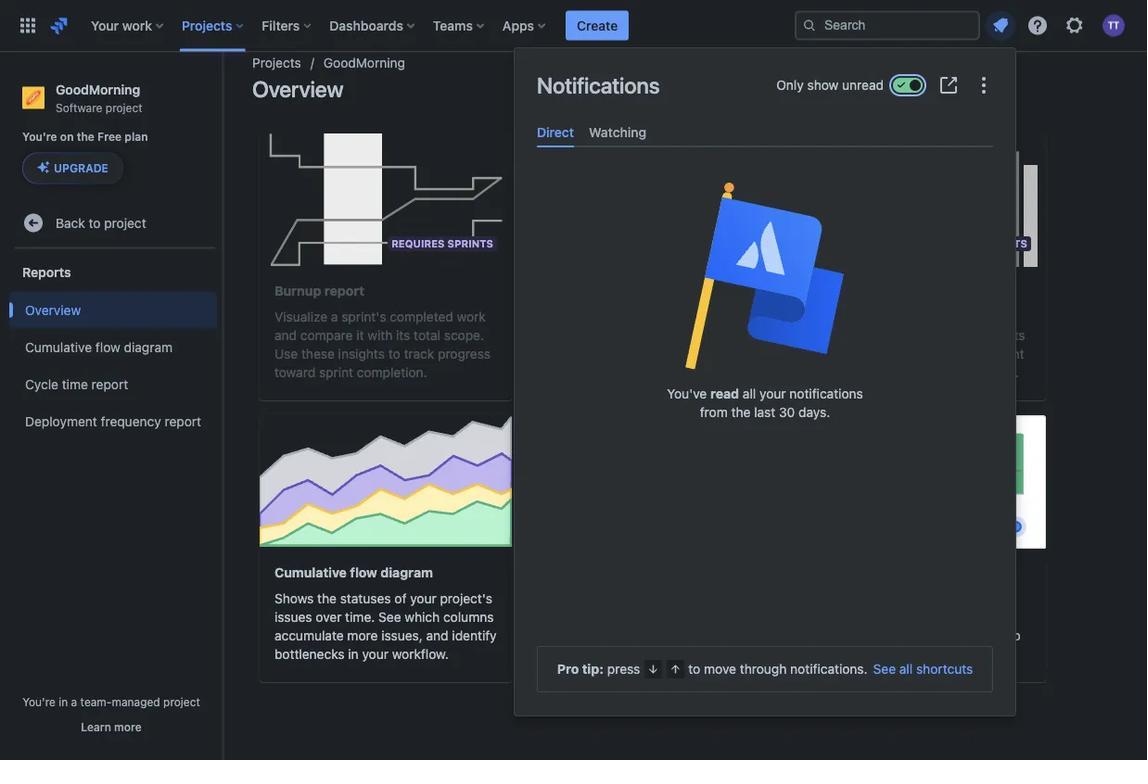 Task type: describe. For each thing, give the bounding box(es) containing it.
your inside predict the amount of work your team can commit to in future sprints by seeing and reviewing the amount of value delivered in previous ones.
[[975, 309, 1001, 325]]

total inside track and manage the total work remaining within a sprint. after the sprint, summarize both team and individual performance.
[[678, 309, 705, 325]]

takes
[[721, 592, 753, 607]]

to move through notifications.
[[689, 662, 868, 677]]

1 vertical spatial flow
[[350, 566, 378, 581]]

requires sprints for completed
[[392, 238, 494, 250]]

overview inside group
[[25, 302, 81, 318]]

through inside understand how much time it takes to ship issues through the deployment pipeline and how to deal with outliers.
[[627, 610, 674, 625]]

see inside see all shortcuts button
[[874, 662, 896, 677]]

search image
[[803, 18, 817, 33]]

completion.
[[357, 365, 427, 380]]

goodmorning for goodmorning
[[324, 55, 406, 71]]

burnup
[[275, 283, 321, 299]]

primary element
[[11, 0, 795, 51]]

statuses
[[340, 592, 391, 607]]

to left deal
[[721, 629, 733, 644]]

workflow.
[[392, 647, 449, 663]]

sprints inside predict the amount of work your team can commit to in future sprints by seeing and reviewing the amount of value delivered in previous ones.
[[985, 328, 1026, 343]]

deployment inside understand your deployment frequency to understand risk and how often you are shipping value to your customers.
[[913, 592, 984, 607]]

you've read
[[667, 387, 740, 402]]

in left team-
[[59, 696, 68, 709]]

visualize a sprint's completed work and compare it with its total scope. use these insights to track progress toward sprint completion.
[[275, 309, 491, 380]]

filters
[[262, 18, 300, 33]]

of for project's
[[395, 592, 407, 607]]

reports
[[22, 265, 71, 280]]

back
[[56, 215, 85, 231]]

learn more
[[81, 721, 142, 734]]

the right after
[[729, 328, 748, 343]]

1 horizontal spatial cumulative
[[275, 566, 347, 581]]

through inside notifications dialog
[[740, 662, 787, 677]]

1 vertical spatial cumulative flow diagram
[[275, 566, 433, 581]]

it inside visualize a sprint's completed work and compare it with its total scope. use these insights to track progress toward sprint completion.
[[357, 328, 364, 343]]

understand how much time it takes to ship issues through the deployment pipeline and how to deal with outliers.
[[542, 592, 761, 663]]

1 horizontal spatial how
[[692, 629, 717, 644]]

banner containing your work
[[0, 0, 1148, 52]]

30
[[779, 405, 796, 421]]

you're for you're in a team-managed project
[[22, 696, 56, 709]]

and down after
[[717, 347, 739, 362]]

performance.
[[602, 365, 683, 380]]

velocity report
[[809, 283, 904, 299]]

create button
[[566, 11, 629, 40]]

only
[[777, 77, 804, 93]]

individual
[[542, 365, 599, 380]]

ones.
[[987, 365, 1020, 380]]

work inside track and manage the total work remaining within a sprint. after the sprint, summarize both team and individual performance.
[[709, 309, 738, 325]]

and inside shows the statuses of your project's issues over time. see which columns accumulate more issues, and identify bottlenecks in your workflow.
[[426, 629, 449, 644]]

understand your deployment frequency to understand risk and how often you are shipping value to your customers. link
[[794, 416, 1047, 683]]

the up can
[[855, 309, 875, 325]]

group containing reports
[[9, 249, 217, 446]]

see inside shows the statuses of your project's issues over time. see which columns accumulate more issues, and identify bottlenecks in your workflow.
[[379, 610, 401, 625]]

goodmorning software project
[[56, 82, 143, 114]]

your work button
[[85, 11, 171, 40]]

deployment
[[25, 414, 97, 429]]

all your notifications from the last 30 days.
[[700, 387, 864, 421]]

deployment inside understand how much time it takes to ship issues through the deployment pipeline and how to deal with outliers.
[[542, 629, 613, 644]]

project's
[[440, 592, 493, 607]]

these
[[302, 347, 335, 362]]

understand how much time it takes to ship issues through the deployment pipeline and how to deal with outliers. link
[[527, 416, 779, 683]]

your profile and settings image
[[1103, 14, 1126, 37]]

upgrade
[[54, 162, 108, 175]]

to inside visualize a sprint's completed work and compare it with its total scope. use these insights to track progress toward sprint completion.
[[389, 347, 401, 362]]

projects link
[[252, 52, 301, 74]]

pipeline
[[616, 629, 663, 644]]

compare
[[300, 328, 353, 343]]

bottlenecks
[[275, 647, 345, 663]]

shows
[[275, 592, 314, 607]]

your up which
[[410, 592, 437, 607]]

columns
[[444, 610, 494, 625]]

you're for you're on the free plan
[[22, 131, 57, 144]]

outliers.
[[570, 647, 619, 663]]

often
[[837, 629, 869, 644]]

requires for completed
[[392, 238, 445, 250]]

projects for projects popup button
[[182, 18, 232, 33]]

frequency inside group
[[101, 414, 161, 429]]

see all shortcuts
[[874, 662, 974, 677]]

shipping
[[920, 629, 971, 644]]

you've
[[667, 387, 707, 402]]

report down cycle time report link
[[165, 414, 201, 429]]

apps
[[503, 18, 535, 33]]

its
[[396, 328, 410, 343]]

cumulative flow diagram link
[[9, 329, 217, 366]]

create
[[577, 18, 618, 33]]

direct
[[537, 124, 574, 140]]

0 horizontal spatial how
[[616, 592, 640, 607]]

your down "issues,"
[[362, 647, 389, 663]]

all inside all your notifications from the last 30 days.
[[743, 387, 757, 402]]

understand
[[889, 610, 957, 625]]

arrow up image
[[668, 663, 683, 677]]

work inside predict the amount of work your team can commit to in future sprints by seeing and reviewing the amount of value delivered in previous ones.
[[943, 309, 972, 325]]

and inside predict the amount of work your team can commit to in future sprints by seeing and reviewing the amount of value delivered in previous ones.
[[870, 347, 892, 362]]

risk
[[960, 610, 982, 625]]

customers.
[[839, 647, 906, 663]]

project for back to project
[[104, 215, 146, 231]]

which
[[405, 610, 440, 625]]

flow inside group
[[96, 340, 120, 355]]

a inside track and manage the total work remaining within a sprint. after the sprint, summarize both team and individual performance.
[[643, 328, 650, 343]]

the right on
[[77, 131, 95, 144]]

sprints for track and manage the total work remaining within a sprint. after the sprint, summarize both team and individual performance.
[[715, 238, 761, 250]]

the inside understand how much time it takes to ship issues through the deployment pipeline and how to deal with outliers.
[[678, 610, 697, 625]]

1 horizontal spatial amount
[[980, 347, 1025, 362]]

track and manage the total work remaining within a sprint. after the sprint, summarize both team and individual performance.
[[542, 309, 748, 380]]

reviewing
[[896, 347, 953, 362]]

notifications image
[[990, 14, 1012, 37]]

days.
[[799, 405, 831, 421]]

projects button
[[176, 11, 251, 40]]

you're on the free plan
[[22, 131, 148, 144]]

scope.
[[444, 328, 484, 343]]

can
[[843, 328, 864, 343]]

toward
[[275, 365, 316, 380]]

open notifications in a new tab image
[[938, 74, 960, 97]]

settings image
[[1064, 14, 1087, 37]]

to inside notifications dialog
[[689, 662, 701, 677]]

track
[[542, 309, 575, 325]]

by
[[809, 347, 824, 362]]

cumulative flow diagram inside group
[[25, 340, 173, 355]]

team-
[[80, 696, 112, 709]]

ship
[[557, 610, 582, 625]]

to up you
[[873, 610, 885, 625]]

track
[[404, 347, 435, 362]]

0 horizontal spatial cumulative
[[25, 340, 92, 355]]

previous
[[932, 365, 984, 380]]

of for your
[[927, 309, 939, 325]]

requires for the
[[659, 238, 712, 250]]

with inside visualize a sprint's completed work and compare it with its total scope. use these insights to track progress toward sprint completion.
[[368, 328, 393, 343]]

only show unread
[[777, 77, 884, 93]]

shows the statuses of your project's issues over time. see which columns accumulate more issues, and identify bottlenecks in your workflow.
[[275, 592, 497, 663]]

sprint.
[[654, 328, 692, 343]]

after
[[696, 328, 725, 343]]



Task type: vqa. For each thing, say whether or not it's contained in the screenshot.
Kan-5 link at top
no



Task type: locate. For each thing, give the bounding box(es) containing it.
all
[[743, 387, 757, 402], [900, 662, 913, 677]]

on
[[60, 131, 74, 144]]

deployment down ship
[[542, 629, 613, 644]]

requires sprints for the
[[659, 238, 761, 250]]

diagram down overview link
[[124, 340, 173, 355]]

1 horizontal spatial team
[[809, 328, 839, 343]]

and inside visualize a sprint's completed work and compare it with its total scope. use these insights to track progress toward sprint completion.
[[275, 328, 297, 343]]

and up use
[[275, 328, 297, 343]]

team down predict
[[809, 328, 839, 343]]

tab list inside notifications dialog
[[530, 117, 1001, 148]]

0 vertical spatial projects
[[182, 18, 232, 33]]

value down risk
[[974, 629, 1006, 644]]

3 requires from the left
[[926, 238, 979, 250]]

1 horizontal spatial all
[[900, 662, 913, 677]]

how inside understand your deployment frequency to understand risk and how often you are shipping value to your customers.
[[809, 629, 834, 644]]

goodmorning for goodmorning software project
[[56, 82, 140, 97]]

1 you're from the top
[[22, 131, 57, 144]]

help image
[[1027, 14, 1049, 37]]

your up 'future'
[[975, 309, 1001, 325]]

2 vertical spatial project
[[163, 696, 200, 709]]

completed
[[390, 309, 454, 325]]

understand for issues
[[542, 592, 612, 607]]

0 horizontal spatial time
[[62, 377, 88, 392]]

through down the much
[[627, 610, 674, 625]]

more inside button
[[114, 721, 142, 734]]

it left takes
[[710, 592, 718, 607]]

within
[[604, 328, 640, 343]]

0 horizontal spatial issues
[[275, 610, 312, 625]]

time inside group
[[62, 377, 88, 392]]

plan
[[125, 131, 148, 144]]

last
[[755, 405, 776, 421]]

back to project link
[[15, 204, 215, 242]]

frequency up 'often'
[[809, 610, 870, 625]]

1 understand from the left
[[542, 592, 612, 607]]

requires sprints for of
[[926, 238, 1028, 250]]

sprints for visualize a sprint's completed work and compare it with its total scope. use these insights to track progress toward sprint completion.
[[448, 238, 494, 250]]

a up the compare
[[331, 309, 338, 325]]

issues down shows
[[275, 610, 312, 625]]

0 vertical spatial project
[[106, 101, 143, 114]]

requires sprints up 'future'
[[926, 238, 1028, 250]]

are
[[897, 629, 916, 644]]

more down managed
[[114, 721, 142, 734]]

your work
[[91, 18, 152, 33]]

learn more button
[[81, 720, 142, 735]]

time inside understand how much time it takes to ship issues through the deployment pipeline and how to deal with outliers.
[[681, 592, 707, 607]]

report up commit at the top of the page
[[864, 283, 904, 299]]

project for goodmorning software project
[[106, 101, 143, 114]]

see up "issues,"
[[379, 610, 401, 625]]

Search field
[[795, 11, 981, 40]]

work right your
[[122, 18, 152, 33]]

1 vertical spatial see
[[874, 662, 896, 677]]

1 horizontal spatial goodmorning
[[324, 55, 406, 71]]

appswitcher icon image
[[17, 14, 39, 37]]

cycle
[[25, 377, 58, 392]]

see
[[379, 610, 401, 625], [874, 662, 896, 677]]

and down which
[[426, 629, 449, 644]]

a inside visualize a sprint's completed work and compare it with its total scope. use these insights to track progress toward sprint completion.
[[331, 309, 338, 325]]

projects up the sidebar navigation icon
[[182, 18, 232, 33]]

and up remaining
[[578, 309, 601, 325]]

0 horizontal spatial all
[[743, 387, 757, 402]]

flow up the statuses
[[350, 566, 378, 581]]

in inside shows the statuses of your project's issues over time. see which columns accumulate more issues, and identify bottlenecks in your workflow.
[[348, 647, 359, 663]]

and up delivered
[[870, 347, 892, 362]]

0 vertical spatial diagram
[[124, 340, 173, 355]]

0 vertical spatial more
[[347, 629, 378, 644]]

your up understand
[[883, 592, 909, 607]]

cycle time report
[[25, 377, 128, 392]]

visualize
[[275, 309, 328, 325]]

to right shipping
[[1009, 629, 1021, 644]]

0 vertical spatial goodmorning
[[324, 55, 406, 71]]

software
[[56, 101, 102, 114]]

time right cycle
[[62, 377, 88, 392]]

goodmorning inside goodmorning software project
[[56, 82, 140, 97]]

you're left on
[[22, 131, 57, 144]]

requires sprints up after
[[659, 238, 761, 250]]

0 horizontal spatial requires sprints
[[392, 238, 494, 250]]

a
[[331, 309, 338, 325], [643, 328, 650, 343], [71, 696, 77, 709]]

1 horizontal spatial frequency
[[809, 610, 870, 625]]

how left 'often'
[[809, 629, 834, 644]]

0 vertical spatial deployment
[[913, 592, 984, 607]]

project right back
[[104, 215, 146, 231]]

requires up completed
[[392, 238, 445, 250]]

understand
[[542, 592, 612, 607], [809, 592, 879, 607]]

0 vertical spatial value
[[825, 365, 856, 380]]

deployment up risk
[[913, 592, 984, 607]]

all down are
[[900, 662, 913, 677]]

1 horizontal spatial total
[[678, 309, 705, 325]]

1 vertical spatial frequency
[[809, 610, 870, 625]]

tab list containing direct
[[530, 117, 1001, 148]]

value inside understand your deployment frequency to understand risk and how often you are shipping value to your customers.
[[974, 629, 1006, 644]]

work up scope.
[[457, 309, 486, 325]]

0 vertical spatial flow
[[96, 340, 120, 355]]

issues inside shows the statuses of your project's issues over time. see which columns accumulate more issues, and identify bottlenecks in your workflow.
[[275, 610, 312, 625]]

with left outliers.
[[542, 647, 567, 663]]

0 vertical spatial total
[[678, 309, 705, 325]]

2 horizontal spatial requires
[[926, 238, 979, 250]]

total up after
[[678, 309, 705, 325]]

cumulative up cycle
[[25, 340, 92, 355]]

0 vertical spatial all
[[743, 387, 757, 402]]

requires
[[392, 238, 445, 250], [659, 238, 712, 250], [926, 238, 979, 250]]

0 horizontal spatial team
[[683, 347, 713, 362]]

1 requires from the left
[[392, 238, 445, 250]]

time
[[62, 377, 88, 392], [681, 592, 707, 607]]

tip:
[[583, 662, 604, 677]]

1 issues from the left
[[275, 610, 312, 625]]

of up which
[[395, 592, 407, 607]]

with left "its"
[[368, 328, 393, 343]]

0 vertical spatial see
[[379, 610, 401, 625]]

see all shortcuts button
[[874, 661, 974, 679]]

deployment
[[913, 592, 984, 607], [542, 629, 613, 644]]

1 horizontal spatial cumulative flow diagram
[[275, 566, 433, 581]]

understand inside understand your deployment frequency to understand risk and how often you are shipping value to your customers.
[[809, 592, 879, 607]]

watching
[[589, 124, 647, 140]]

and
[[578, 309, 601, 325], [275, 328, 297, 343], [717, 347, 739, 362], [870, 347, 892, 362], [985, 610, 1008, 625], [426, 629, 449, 644], [667, 629, 689, 644]]

frequency inside understand your deployment frequency to understand risk and how often you are shipping value to your customers.
[[809, 610, 870, 625]]

work up after
[[709, 309, 738, 325]]

cumulative up shows
[[275, 566, 347, 581]]

unread
[[843, 77, 884, 93]]

diagram inside group
[[124, 340, 173, 355]]

0 horizontal spatial more
[[114, 721, 142, 734]]

you're left team-
[[22, 696, 56, 709]]

you're in a team-managed project
[[22, 696, 200, 709]]

notifications.
[[791, 662, 868, 677]]

more down 'time.'
[[347, 629, 378, 644]]

0 horizontal spatial cumulative flow diagram
[[25, 340, 173, 355]]

you're
[[22, 131, 57, 144], [22, 696, 56, 709]]

cycle time report link
[[9, 366, 217, 403]]

2 vertical spatial of
[[395, 592, 407, 607]]

in up reviewing
[[931, 328, 942, 343]]

deployment frequency report link
[[9, 403, 217, 440]]

your inside all your notifications from the last 30 days.
[[760, 387, 786, 402]]

cumulative flow diagram up the statuses
[[275, 566, 433, 581]]

0 horizontal spatial flow
[[96, 340, 120, 355]]

more
[[347, 629, 378, 644], [114, 721, 142, 734]]

0 vertical spatial frequency
[[101, 414, 161, 429]]

and up arrow up icon
[[667, 629, 689, 644]]

understand for how
[[809, 592, 879, 607]]

frequency down cycle time report link
[[101, 414, 161, 429]]

1 vertical spatial of
[[809, 365, 821, 380]]

the left last
[[732, 405, 751, 421]]

1 vertical spatial total
[[414, 328, 441, 343]]

velocity
[[809, 283, 861, 299]]

a right within
[[643, 328, 650, 343]]

all inside button
[[900, 662, 913, 677]]

projects down filters
[[252, 55, 301, 71]]

shortcuts
[[917, 662, 974, 677]]

1 vertical spatial cumulative
[[275, 566, 347, 581]]

0 vertical spatial overview
[[252, 76, 344, 102]]

0 horizontal spatial a
[[71, 696, 77, 709]]

through down deal
[[740, 662, 787, 677]]

1 horizontal spatial value
[[974, 629, 1006, 644]]

0 horizontal spatial understand
[[542, 592, 612, 607]]

work inside popup button
[[122, 18, 152, 33]]

understand inside understand how much time it takes to ship issues through the deployment pipeline and how to deal with outliers.
[[542, 592, 612, 607]]

to inside predict the amount of work your team can commit to in future sprints by seeing and reviewing the amount of value delivered in previous ones.
[[916, 328, 928, 343]]

2 horizontal spatial requires sprints
[[926, 238, 1028, 250]]

future
[[945, 328, 981, 343]]

0 vertical spatial you're
[[22, 131, 57, 144]]

tab list
[[530, 117, 1001, 148]]

move
[[704, 662, 737, 677]]

project up plan
[[106, 101, 143, 114]]

issues right ship
[[586, 610, 624, 625]]

your left customers.
[[809, 647, 836, 663]]

the up the sprint.
[[655, 309, 675, 325]]

team inside track and manage the total work remaining within a sprint. after the sprint, summarize both team and individual performance.
[[683, 347, 713, 362]]

it up 'insights'
[[357, 328, 364, 343]]

sprint's
[[342, 309, 386, 325]]

in down 'time.'
[[348, 647, 359, 663]]

1 vertical spatial project
[[104, 215, 146, 231]]

1 vertical spatial it
[[710, 592, 718, 607]]

to up completion.
[[389, 347, 401, 362]]

1 vertical spatial more
[[114, 721, 142, 734]]

project inside goodmorning software project
[[106, 101, 143, 114]]

report up sprint's
[[325, 283, 365, 299]]

0 horizontal spatial requires
[[392, 238, 445, 250]]

1 horizontal spatial flow
[[350, 566, 378, 581]]

team inside predict the amount of work your team can commit to in future sprints by seeing and reviewing the amount of value delivered in previous ones.
[[809, 328, 839, 343]]

1 horizontal spatial deployment
[[913, 592, 984, 607]]

show
[[808, 77, 839, 93]]

1 vertical spatial all
[[900, 662, 913, 677]]

teams button
[[428, 11, 492, 40]]

direct tab panel
[[530, 148, 1001, 164]]

and inside understand your deployment frequency to understand risk and how often you are shipping value to your customers.
[[985, 610, 1008, 625]]

accumulate
[[275, 629, 344, 644]]

notifications
[[790, 387, 864, 402]]

the inside shows the statuses of your project's issues over time. see which columns accumulate more issues, and identify bottlenecks in your workflow.
[[317, 592, 337, 607]]

0 vertical spatial with
[[368, 328, 393, 343]]

0 horizontal spatial of
[[395, 592, 407, 607]]

time.
[[345, 610, 375, 625]]

2 requires sprints from the left
[[659, 238, 761, 250]]

through
[[627, 610, 674, 625], [740, 662, 787, 677]]

0 vertical spatial amount
[[878, 309, 923, 325]]

overview down reports
[[25, 302, 81, 318]]

1 horizontal spatial with
[[542, 647, 567, 663]]

managed
[[112, 696, 160, 709]]

0 horizontal spatial projects
[[182, 18, 232, 33]]

overview down projects link on the left top of page
[[252, 76, 344, 102]]

the down 'future'
[[957, 347, 976, 362]]

how up move
[[692, 629, 717, 644]]

overview link
[[9, 292, 217, 329]]

1 vertical spatial you're
[[22, 696, 56, 709]]

goodmorning link
[[324, 52, 406, 74]]

sidebar navigation image
[[202, 74, 243, 111]]

you
[[872, 629, 894, 644]]

remaining
[[542, 328, 601, 343]]

goodmorning down dashboards
[[324, 55, 406, 71]]

total inside visualize a sprint's completed work and compare it with its total scope. use these insights to track progress toward sprint completion.
[[414, 328, 441, 343]]

value down seeing
[[825, 365, 856, 380]]

the up arrow up icon
[[678, 610, 697, 625]]

0 horizontal spatial amount
[[878, 309, 923, 325]]

1 horizontal spatial time
[[681, 592, 707, 607]]

0 horizontal spatial goodmorning
[[56, 82, 140, 97]]

jira image
[[48, 14, 71, 37], [48, 14, 71, 37]]

more inside shows the statuses of your project's issues over time. see which columns accumulate more issues, and identify bottlenecks in your workflow.
[[347, 629, 378, 644]]

filters button
[[256, 11, 319, 40]]

with inside understand how much time it takes to ship issues through the deployment pipeline and how to deal with outliers.
[[542, 647, 567, 663]]

0 vertical spatial of
[[927, 309, 939, 325]]

1 horizontal spatial it
[[710, 592, 718, 607]]

1 vertical spatial amount
[[980, 347, 1025, 362]]

all up last
[[743, 387, 757, 402]]

the
[[77, 131, 95, 144], [655, 309, 675, 325], [855, 309, 875, 325], [729, 328, 748, 343], [957, 347, 976, 362], [732, 405, 751, 421], [317, 592, 337, 607], [678, 610, 697, 625]]

1 vertical spatial diagram
[[381, 566, 433, 581]]

1 horizontal spatial overview
[[252, 76, 344, 102]]

1 horizontal spatial a
[[331, 309, 338, 325]]

of inside shows the statuses of your project's issues over time. see which columns accumulate more issues, and identify bottlenecks in your workflow.
[[395, 592, 407, 607]]

requires up the sprint.
[[659, 238, 712, 250]]

total down completed
[[414, 328, 441, 343]]

0 horizontal spatial value
[[825, 365, 856, 380]]

requires sprints up completed
[[392, 238, 494, 250]]

more image
[[973, 74, 996, 97]]

see down you
[[874, 662, 896, 677]]

0 vertical spatial team
[[809, 328, 839, 343]]

project right managed
[[163, 696, 200, 709]]

use
[[275, 347, 298, 362]]

total
[[678, 309, 705, 325], [414, 328, 441, 343]]

goodmorning up 'software'
[[56, 82, 140, 97]]

2 you're from the top
[[22, 696, 56, 709]]

to left ship
[[542, 610, 554, 625]]

to inside 'link'
[[89, 215, 101, 231]]

1 horizontal spatial more
[[347, 629, 378, 644]]

cumulative flow diagram down overview link
[[25, 340, 173, 355]]

banner
[[0, 0, 1148, 52]]

sprints for predict the amount of work your team can commit to in future sprints by seeing and reviewing the amount of value delivered in previous ones.
[[982, 238, 1028, 250]]

time right the much
[[681, 592, 707, 607]]

1 horizontal spatial requires
[[659, 238, 712, 250]]

1 vertical spatial deployment
[[542, 629, 613, 644]]

group
[[9, 249, 217, 446]]

predict the amount of work your team can commit to in future sprints by seeing and reviewing the amount of value delivered in previous ones.
[[809, 309, 1026, 380]]

summarize
[[583, 347, 649, 362]]

project inside 'link'
[[104, 215, 146, 231]]

projects inside popup button
[[182, 18, 232, 33]]

in down reviewing
[[918, 365, 929, 380]]

learn
[[81, 721, 111, 734]]

arrow down image
[[646, 663, 661, 677]]

1 requires sprints from the left
[[392, 238, 494, 250]]

amount up ones. at right
[[980, 347, 1025, 362]]

1 horizontal spatial issues
[[586, 610, 624, 625]]

3 requires sprints from the left
[[926, 238, 1028, 250]]

cumulative flow diagram
[[25, 340, 173, 355], [275, 566, 433, 581]]

2 horizontal spatial a
[[643, 328, 650, 343]]

and inside understand how much time it takes to ship issues through the deployment pipeline and how to deal with outliers.
[[667, 629, 689, 644]]

both
[[652, 347, 680, 362]]

0 vertical spatial a
[[331, 309, 338, 325]]

and right risk
[[985, 610, 1008, 625]]

1 vertical spatial projects
[[252, 55, 301, 71]]

1 vertical spatial goodmorning
[[56, 82, 140, 97]]

projects for projects link on the left top of page
[[252, 55, 301, 71]]

issues inside understand how much time it takes to ship issues through the deployment pipeline and how to deal with outliers.
[[586, 610, 624, 625]]

1 vertical spatial time
[[681, 592, 707, 607]]

2 issues from the left
[[586, 610, 624, 625]]

1 vertical spatial team
[[683, 347, 713, 362]]

0 horizontal spatial frequency
[[101, 414, 161, 429]]

1 vertical spatial with
[[542, 647, 567, 663]]

cumulative
[[25, 340, 92, 355], [275, 566, 347, 581]]

0 horizontal spatial see
[[379, 610, 401, 625]]

sprint,
[[542, 347, 580, 362]]

of down by
[[809, 365, 821, 380]]

pro
[[557, 662, 579, 677]]

requires for of
[[926, 238, 979, 250]]

2 understand from the left
[[809, 592, 879, 607]]

1 horizontal spatial requires sprints
[[659, 238, 761, 250]]

of up reviewing
[[927, 309, 939, 325]]

1 vertical spatial through
[[740, 662, 787, 677]]

work up 'future'
[[943, 309, 972, 325]]

identify
[[452, 629, 497, 644]]

a left team-
[[71, 696, 77, 709]]

diagram up which
[[381, 566, 433, 581]]

0 horizontal spatial total
[[414, 328, 441, 343]]

report down cumulative flow diagram link at the left top
[[92, 377, 128, 392]]

2 requires from the left
[[659, 238, 712, 250]]

0 horizontal spatial through
[[627, 610, 674, 625]]

2 vertical spatial a
[[71, 696, 77, 709]]

amount up commit at the top of the page
[[878, 309, 923, 325]]

to right back
[[89, 215, 101, 231]]

the inside all your notifications from the last 30 days.
[[732, 405, 751, 421]]

1 horizontal spatial through
[[740, 662, 787, 677]]

1 vertical spatial a
[[643, 328, 650, 343]]

notifications
[[537, 72, 660, 98]]

0 horizontal spatial it
[[357, 328, 364, 343]]

deal
[[736, 629, 761, 644]]

burnup report
[[275, 283, 365, 299]]

0 horizontal spatial overview
[[25, 302, 81, 318]]

1 vertical spatial value
[[974, 629, 1006, 644]]

upgrade button
[[23, 153, 122, 183]]

0 vertical spatial cumulative
[[25, 340, 92, 355]]

1 horizontal spatial of
[[809, 365, 821, 380]]

progress
[[438, 347, 491, 362]]

predict
[[809, 309, 852, 325]]

requires up 'future'
[[926, 238, 979, 250]]

0 vertical spatial cumulative flow diagram
[[25, 340, 173, 355]]

to right arrow up icon
[[689, 662, 701, 677]]

team down after
[[683, 347, 713, 362]]

in
[[931, 328, 942, 343], [918, 365, 929, 380], [348, 647, 359, 663], [59, 696, 68, 709]]

understand up ship
[[542, 592, 612, 607]]

notifications dialog
[[515, 48, 1016, 716]]

0 horizontal spatial diagram
[[124, 340, 173, 355]]

1 horizontal spatial diagram
[[381, 566, 433, 581]]

seeing
[[827, 347, 867, 362]]

your up last
[[760, 387, 786, 402]]

work inside visualize a sprint's completed work and compare it with its total scope. use these insights to track progress toward sprint completion.
[[457, 309, 486, 325]]

0 horizontal spatial deployment
[[542, 629, 613, 644]]

it inside understand how much time it takes to ship issues through the deployment pipeline and how to deal with outliers.
[[710, 592, 718, 607]]

2 horizontal spatial of
[[927, 309, 939, 325]]

value inside predict the amount of work your team can commit to in future sprints by seeing and reviewing the amount of value delivered in previous ones.
[[825, 365, 856, 380]]

how left the much
[[616, 592, 640, 607]]

work
[[122, 18, 152, 33], [457, 309, 486, 325], [709, 309, 738, 325], [943, 309, 972, 325]]

delivered
[[860, 365, 915, 380]]



